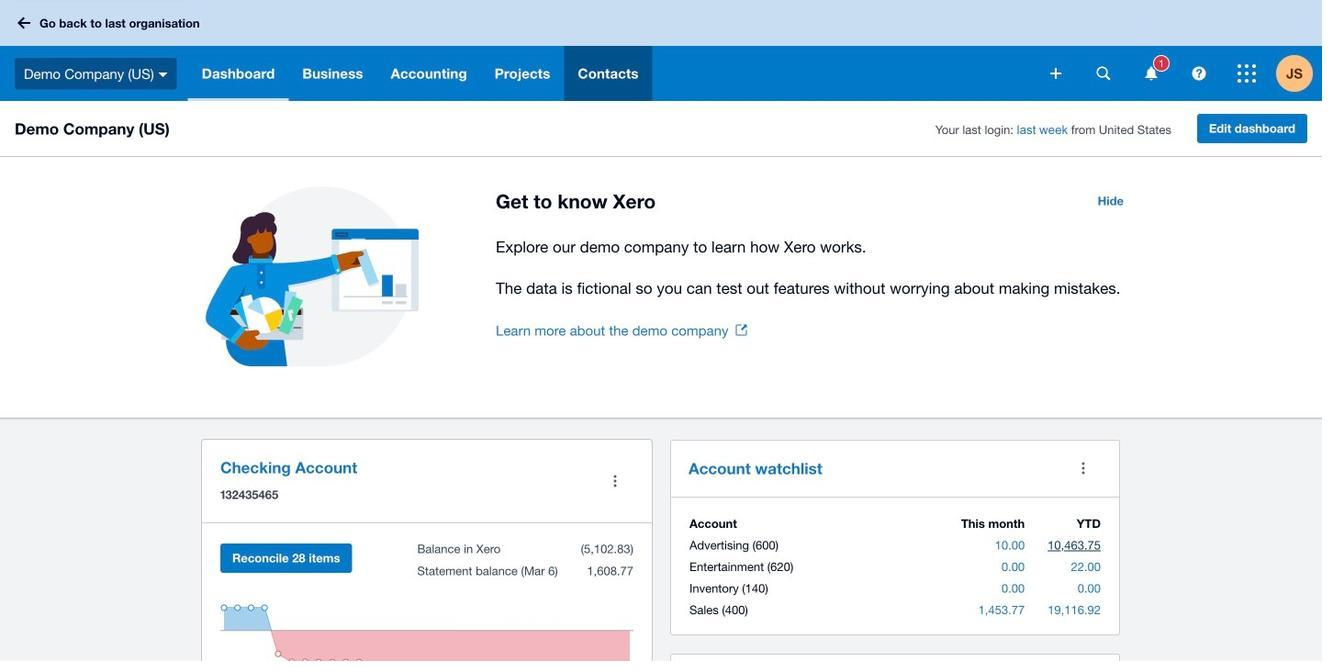 Task type: vqa. For each thing, say whether or not it's contained in the screenshot.
right svg icon
yes



Task type: describe. For each thing, give the bounding box(es) containing it.
svg image
[[1145, 67, 1157, 80]]



Task type: locate. For each thing, give the bounding box(es) containing it.
banner
[[0, 0, 1322, 101]]

intro banner body element
[[496, 234, 1135, 301]]

svg image
[[17, 17, 30, 29], [1238, 64, 1256, 83], [1097, 67, 1110, 80], [1192, 67, 1206, 80], [1050, 68, 1061, 79], [159, 72, 168, 77]]

manage menu toggle image
[[597, 463, 634, 499]]



